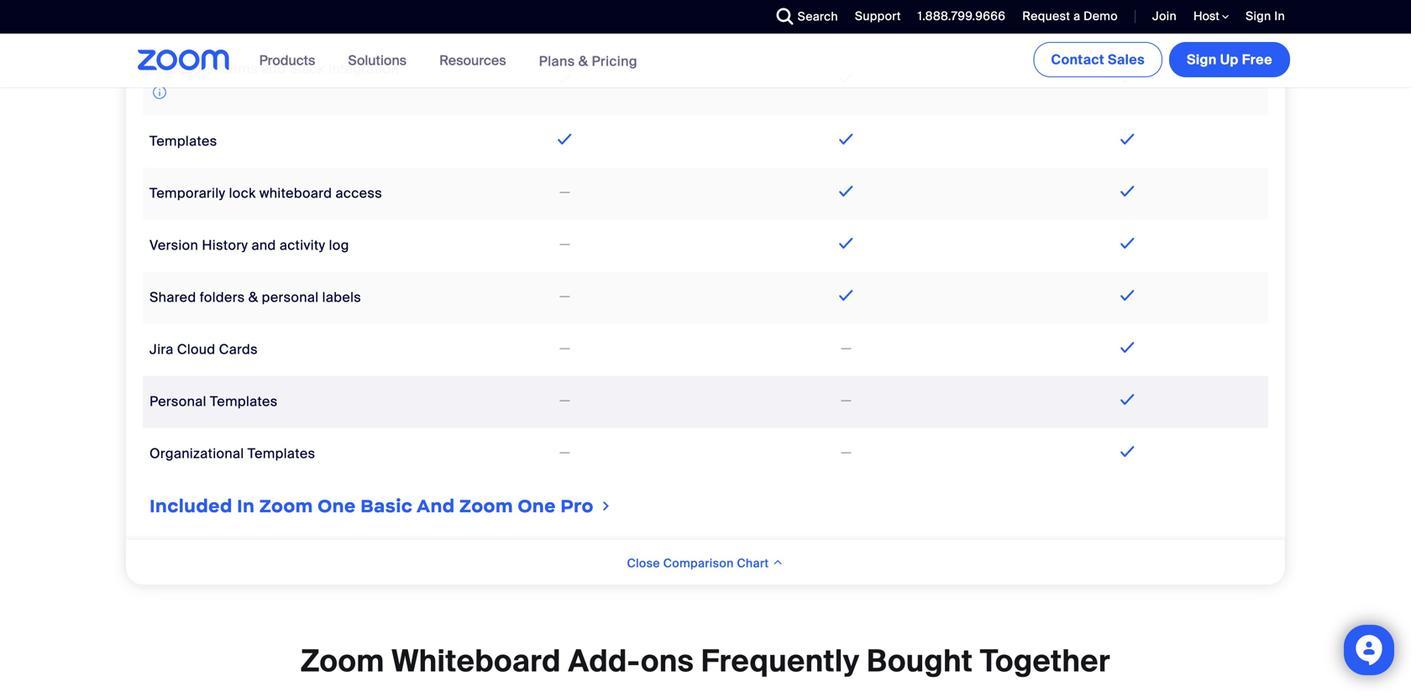 Task type: vqa. For each thing, say whether or not it's contained in the screenshot.
Sign
yes



Task type: describe. For each thing, give the bounding box(es) containing it.
resources button
[[440, 34, 514, 87]]

contact sales
[[1052, 51, 1145, 68]]

request a demo
[[1023, 8, 1118, 24]]

search button
[[764, 0, 843, 34]]

products button
[[259, 34, 323, 87]]

demo
[[1084, 8, 1118, 24]]

zoom logo image
[[138, 50, 230, 71]]

templates for organizational
[[248, 445, 315, 463]]

organizational templates
[[150, 445, 315, 463]]

whiteboard
[[259, 184, 332, 202]]

included in zoom one basic and zoom one pro
[[150, 495, 594, 518]]

right image
[[600, 498, 613, 515]]

plans & pricing
[[539, 52, 638, 70]]

lock
[[229, 184, 256, 202]]

bought
[[867, 642, 973, 681]]

not included image for organizational templates
[[557, 443, 573, 463]]

1.888.799.9666
[[918, 8, 1006, 24]]

& inside product information navigation
[[579, 52, 588, 70]]

and for activity
[[252, 236, 276, 254]]

microsoft teams and slack integration
[[150, 60, 399, 78]]

zoom whiteboard add-ons frequently bought together
[[301, 642, 1111, 681]]

not included image for temporarily lock whiteboard access
[[557, 182, 573, 203]]

request
[[1023, 8, 1071, 24]]

organizational
[[150, 445, 244, 463]]

integration
[[328, 60, 399, 78]]

personal
[[262, 289, 319, 306]]

up
[[1221, 51, 1239, 68]]

shared
[[150, 289, 196, 306]]

not included image for shared folders & personal labels
[[557, 287, 573, 307]]

jira
[[150, 341, 174, 358]]

shared folders & personal labels
[[150, 289, 361, 306]]

cards
[[219, 341, 258, 358]]

sign for sign in
[[1246, 8, 1272, 24]]

ons
[[641, 642, 694, 681]]

included
[[150, 495, 233, 518]]

basic
[[361, 495, 413, 518]]

comparison
[[663, 556, 734, 572]]

sales
[[1108, 51, 1145, 68]]

chart
[[737, 556, 769, 572]]

join link up meetings navigation
[[1153, 8, 1177, 24]]

pro
[[561, 495, 594, 518]]

sign up free button
[[1170, 42, 1291, 77]]

0 horizontal spatial &
[[248, 289, 258, 306]]

and for slack
[[261, 60, 286, 78]]

2 cell from the left
[[424, 0, 706, 45]]

teams
[[215, 60, 258, 78]]

pricing
[[592, 52, 638, 70]]

templates for personal
[[210, 393, 278, 410]]

slack
[[289, 60, 325, 78]]

contact
[[1052, 51, 1105, 68]]

personal
[[150, 393, 207, 410]]

host
[[1194, 8, 1223, 24]]

microsoft teams and slack integration application
[[150, 60, 399, 102]]



Task type: locate. For each thing, give the bounding box(es) containing it.
access
[[336, 184, 382, 202]]

in
[[1275, 8, 1286, 24]]

& right plans
[[579, 52, 588, 70]]

sign for sign up free
[[1187, 51, 1217, 68]]

2 vertical spatial templates
[[248, 445, 315, 463]]

request a demo link
[[1010, 0, 1123, 34], [1023, 8, 1118, 24]]

not included image for jira cloud cards
[[557, 339, 573, 359]]

whiteboard
[[392, 642, 561, 681]]

sign
[[1246, 8, 1272, 24], [1187, 51, 1217, 68]]

temporarily lock whiteboard access
[[150, 184, 382, 202]]

join link
[[1140, 0, 1181, 34], [1153, 8, 1177, 24]]

and inside cell
[[417, 495, 455, 518]]

resources
[[440, 52, 506, 69]]

plans & pricing link
[[539, 52, 638, 70], [539, 52, 638, 70]]

included image
[[1117, 68, 1139, 88], [554, 129, 576, 149], [1117, 129, 1139, 149], [835, 233, 858, 253], [1117, 233, 1139, 253], [835, 285, 858, 306], [1117, 285, 1139, 306], [1117, 338, 1139, 358], [1117, 390, 1139, 410]]

0 horizontal spatial one
[[318, 495, 356, 518]]

1 vertical spatial and
[[252, 236, 276, 254]]

search
[[798, 9, 839, 24]]

plans
[[539, 52, 575, 70]]

history
[[202, 236, 248, 254]]

zoom
[[259, 495, 313, 518], [460, 495, 513, 518], [301, 642, 385, 681]]

microsoft
[[150, 60, 211, 78]]

banner
[[118, 34, 1294, 89]]

frequently
[[701, 642, 860, 681]]

1 horizontal spatial sign
[[1246, 8, 1272, 24]]

one left basic
[[318, 495, 356, 518]]

sign up free
[[1187, 51, 1273, 68]]

temporarily
[[150, 184, 226, 202]]

2 vertical spatial not included image
[[557, 443, 573, 463]]

in
[[237, 495, 255, 518]]

version history and activity log
[[150, 236, 349, 254]]

sign in
[[1246, 8, 1286, 24]]

microsoft teams and slack integration image
[[153, 82, 166, 102]]

activity
[[280, 236, 326, 254]]

product information navigation
[[247, 34, 650, 89]]

sign in link
[[1234, 0, 1294, 34], [1246, 8, 1286, 24]]

2 one from the left
[[518, 495, 556, 518]]

1 vertical spatial not included image
[[557, 391, 573, 411]]

products
[[259, 52, 315, 69]]

contact sales link
[[1034, 42, 1163, 77]]

solutions button
[[348, 34, 414, 87]]

add-
[[568, 642, 641, 681]]

host button
[[1194, 8, 1229, 24]]

cell up plans
[[424, 0, 706, 45]]

cloud
[[177, 341, 215, 358]]

and inside application
[[261, 60, 286, 78]]

free
[[1242, 51, 1273, 68]]

& right folders
[[248, 289, 258, 306]]

jira cloud cards
[[150, 341, 258, 358]]

1 one from the left
[[318, 495, 356, 518]]

one
[[318, 495, 356, 518], [518, 495, 556, 518]]

sign inside button
[[1187, 51, 1217, 68]]

0 horizontal spatial sign
[[1187, 51, 1217, 68]]

and
[[261, 60, 286, 78], [252, 236, 276, 254], [417, 495, 455, 518]]

and left slack
[[261, 60, 286, 78]]

1 vertical spatial templates
[[210, 393, 278, 410]]

&
[[579, 52, 588, 70], [248, 289, 258, 306]]

templates
[[150, 132, 217, 150], [210, 393, 278, 410], [248, 445, 315, 463]]

included in zoom one basic and zoom one pro cell
[[143, 487, 1269, 527]]

not included image
[[838, 339, 855, 359], [557, 391, 573, 411], [557, 443, 573, 463]]

a
[[1074, 8, 1081, 24]]

not included image for version history and activity log
[[557, 235, 573, 255]]

0 vertical spatial sign
[[1246, 8, 1272, 24]]

log
[[329, 236, 349, 254]]

not included image for personal templates
[[557, 391, 573, 411]]

solutions
[[348, 52, 407, 69]]

templates up 'temporarily'
[[150, 132, 217, 150]]

cell
[[143, 0, 424, 39], [424, 0, 706, 45]]

cell up products
[[143, 0, 424, 39]]

0 vertical spatial and
[[261, 60, 286, 78]]

personal templates
[[150, 393, 278, 410]]

1.888.799.9666 button
[[906, 0, 1010, 34], [918, 8, 1006, 24]]

support
[[855, 8, 901, 24]]

not included image
[[557, 182, 573, 203], [557, 235, 573, 255], [557, 287, 573, 307], [557, 339, 573, 359], [838, 391, 855, 411], [838, 443, 855, 463]]

1 cell from the left
[[143, 0, 424, 39]]

1 horizontal spatial &
[[579, 52, 588, 70]]

close
[[627, 556, 660, 572]]

one left pro
[[518, 495, 556, 518]]

templates up in
[[248, 445, 315, 463]]

join link left host
[[1140, 0, 1181, 34]]

and right basic
[[417, 495, 455, 518]]

support link
[[843, 0, 906, 34], [855, 8, 901, 24]]

1 horizontal spatial one
[[518, 495, 556, 518]]

1 vertical spatial &
[[248, 289, 258, 306]]

1 vertical spatial sign
[[1187, 51, 1217, 68]]

included image
[[835, 0, 858, 18], [1117, 0, 1139, 18], [554, 68, 576, 88], [835, 68, 858, 88], [835, 129, 858, 149], [835, 181, 858, 201], [1117, 181, 1139, 201], [1117, 442, 1139, 462]]

together
[[980, 642, 1111, 681]]

close comparison chart
[[627, 556, 772, 572]]

0 vertical spatial &
[[579, 52, 588, 70]]

version
[[150, 236, 198, 254]]

join
[[1153, 8, 1177, 24]]

0 vertical spatial not included image
[[838, 339, 855, 359]]

templates down cards
[[210, 393, 278, 410]]

meetings navigation
[[1031, 34, 1294, 81]]

labels
[[322, 289, 361, 306]]

banner containing contact sales
[[118, 34, 1294, 89]]

and left activity
[[252, 236, 276, 254]]

0 vertical spatial templates
[[150, 132, 217, 150]]

folders
[[200, 289, 245, 306]]

sign left in
[[1246, 8, 1272, 24]]

2 vertical spatial and
[[417, 495, 455, 518]]

sign left up at the right top of page
[[1187, 51, 1217, 68]]



